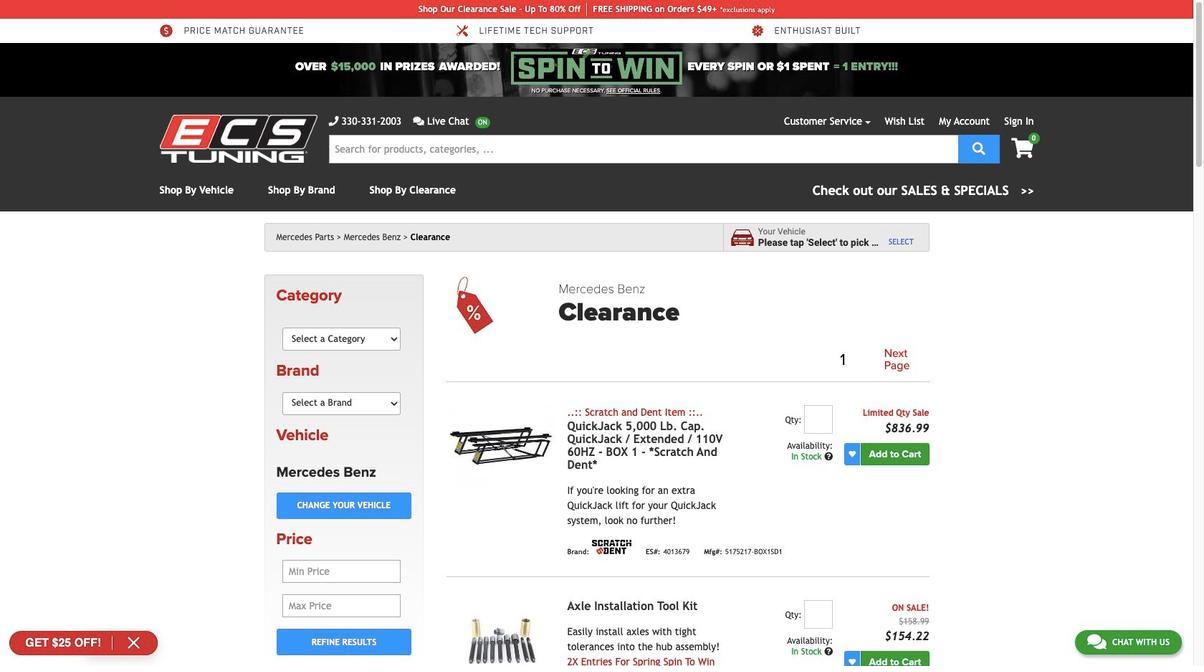 Task type: vqa. For each thing, say whether or not it's contained in the screenshot.
the topmost Add to Wish List image
yes



Task type: locate. For each thing, give the bounding box(es) containing it.
scratch & dent - corporate logo image
[[592, 540, 632, 554]]

1 vertical spatial add to wish list image
[[849, 659, 857, 666]]

1 vertical spatial comments image
[[1088, 633, 1107, 651]]

comments image
[[413, 116, 425, 126], [1088, 633, 1107, 651]]

Max Price number field
[[283, 595, 401, 618]]

question circle image
[[825, 452, 834, 461]]

None number field
[[805, 405, 834, 434], [805, 600, 834, 629], [805, 405, 834, 434], [805, 600, 834, 629]]

es#3521794 - 010012sch01a - axle installation tool kit - easily install axles with tight tolerances into the hub assembly! - schwaben - audi bmw volkswagen mercedes benz mini porsche image
[[447, 600, 556, 666]]

0 horizontal spatial comments image
[[413, 116, 425, 126]]

0 vertical spatial add to wish list image
[[849, 451, 857, 458]]

search image
[[973, 142, 986, 155]]

add to wish list image
[[849, 451, 857, 458], [849, 659, 857, 666]]



Task type: describe. For each thing, give the bounding box(es) containing it.
ecs tuning 'spin to win' contest logo image
[[512, 49, 682, 85]]

es#4013679 - 5175217-box1sd1 - quickjack 5,000 lb. cap. quickjack / extended / 110v 60hz - box 1 - *scratch and dent* - if you're looking for an extra quickjack lift for your quickjack system, look no further! - scratch & dent - audi bmw volkswagen mercedes benz mini porsche image
[[447, 405, 556, 487]]

ecs tuning image
[[160, 115, 317, 163]]

paginated product list navigation navigation
[[559, 345, 930, 376]]

0 vertical spatial comments image
[[413, 116, 425, 126]]

question circle image
[[825, 648, 834, 656]]

1 add to wish list image from the top
[[849, 451, 857, 458]]

1 horizontal spatial comments image
[[1088, 633, 1107, 651]]

Min Price number field
[[283, 560, 401, 583]]

phone image
[[329, 116, 339, 126]]

shopping cart image
[[1012, 138, 1035, 159]]

Search text field
[[329, 135, 959, 164]]

2 add to wish list image from the top
[[849, 659, 857, 666]]



